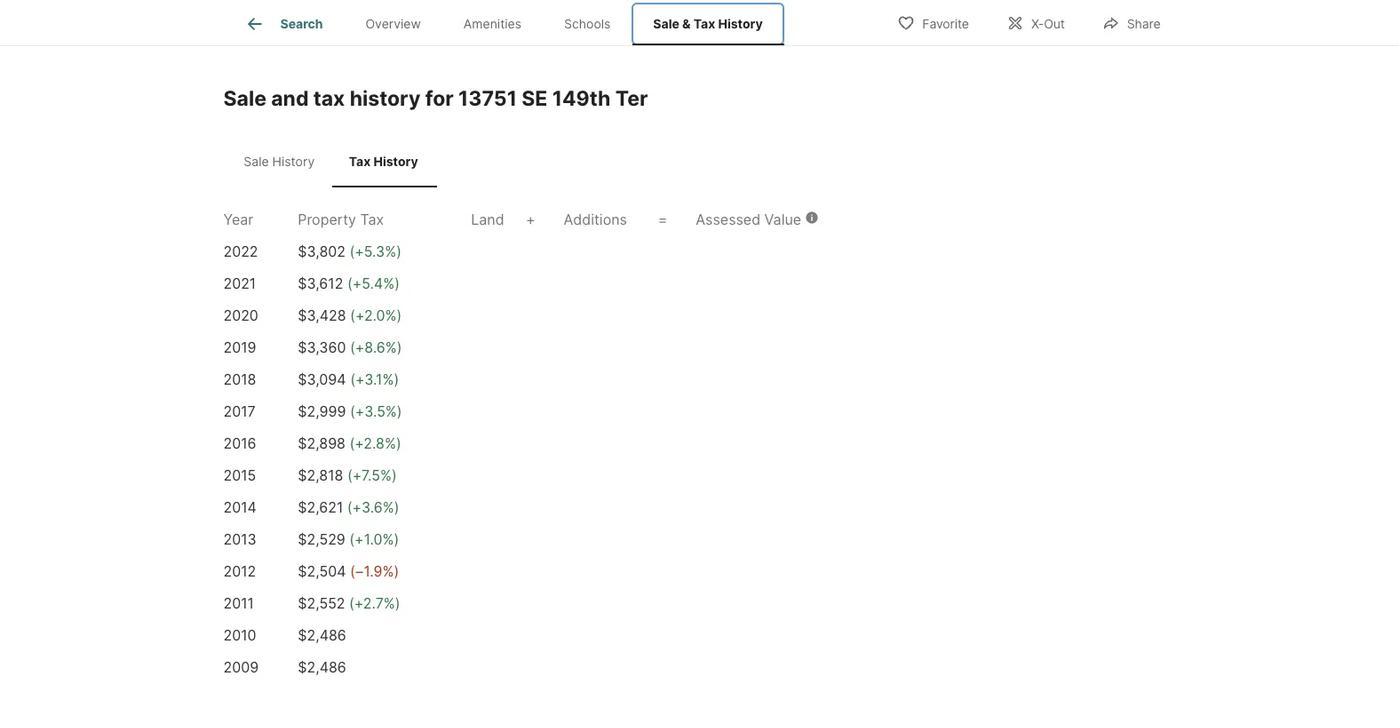 Task type: describe. For each thing, give the bounding box(es) containing it.
$2,504
[[298, 562, 346, 580]]

2018
[[224, 370, 256, 388]]

(+5.3%)
[[350, 242, 402, 260]]

2019
[[224, 338, 256, 356]]

history for sale history
[[272, 154, 315, 169]]

x-out
[[1032, 16, 1065, 31]]

2014
[[224, 498, 257, 516]]

ter
[[616, 86, 648, 111]]

year
[[224, 210, 253, 228]]

sale history
[[244, 154, 315, 169]]

2013
[[224, 530, 257, 548]]

sale & tax history
[[654, 16, 763, 31]]

sale & tax history tab
[[632, 3, 784, 45]]

2009
[[224, 658, 259, 676]]

overview tab
[[344, 3, 442, 45]]

2022
[[224, 242, 258, 260]]

$3,802
[[298, 242, 346, 260]]

(+3.6%)
[[347, 498, 400, 516]]

$3,612
[[298, 274, 343, 292]]

tab list containing sale history
[[224, 136, 439, 187]]

$2,818 (+7.5%)
[[298, 466, 397, 484]]

additions
[[564, 210, 627, 228]]

2011
[[224, 594, 254, 612]]

search
[[280, 16, 323, 31]]

(+1.0%)
[[350, 530, 399, 548]]

sale for sale and tax history for 13751 se 149th ter
[[224, 86, 267, 111]]

tax history tab
[[331, 140, 436, 184]]

(+3.1%)
[[350, 370, 399, 388]]

(+8.6%)
[[350, 338, 402, 356]]

$3,428 (+2.0%)
[[298, 306, 402, 324]]

history
[[350, 86, 421, 111]]

2017
[[224, 402, 256, 420]]

$3,612 (+5.4%)
[[298, 274, 400, 292]]

history for tax history
[[374, 154, 418, 169]]

assessed
[[696, 210, 761, 228]]

value
[[765, 210, 802, 228]]

$2,486 for 2009
[[298, 658, 346, 676]]

(+5.4%)
[[347, 274, 400, 292]]

share button
[[1088, 4, 1176, 40]]

$2,818
[[298, 466, 343, 484]]

$2,552
[[298, 594, 345, 612]]

and
[[271, 86, 309, 111]]



Task type: locate. For each thing, give the bounding box(es) containing it.
x-
[[1032, 16, 1044, 31]]

overview
[[366, 16, 421, 31]]

2 $2,486 from the top
[[298, 658, 346, 676]]

sale and tax history for 13751 se 149th ter
[[224, 86, 648, 111]]

$2,529
[[298, 530, 346, 548]]

sale left "&"
[[654, 16, 680, 31]]

search link
[[245, 13, 323, 35]]

sale for sale & tax history
[[654, 16, 680, 31]]

1 vertical spatial $2,486
[[298, 658, 346, 676]]

2012
[[224, 562, 256, 580]]

$2,529 (+1.0%)
[[298, 530, 399, 548]]

out
[[1044, 16, 1065, 31]]

$2,504 (−1.9%)
[[298, 562, 399, 580]]

for
[[425, 86, 454, 111]]

1 tab list from the top
[[224, 0, 799, 45]]

land
[[471, 210, 504, 228]]

tax
[[694, 16, 716, 31], [349, 154, 371, 169], [360, 210, 384, 228]]

2 tab list from the top
[[224, 136, 439, 187]]

favorite
[[923, 16, 970, 31]]

amenities tab
[[442, 3, 543, 45]]

$2,621 (+3.6%)
[[298, 498, 400, 516]]

tab list up 13751 on the left top of page
[[224, 0, 799, 45]]

+
[[526, 210, 535, 228]]

tax inside tab
[[349, 154, 371, 169]]

schools tab
[[543, 3, 632, 45]]

tax
[[314, 86, 345, 111]]

tax right "&"
[[694, 16, 716, 31]]

1 horizontal spatial history
[[374, 154, 418, 169]]

history right "&"
[[718, 16, 763, 31]]

1 vertical spatial tab list
[[224, 136, 439, 187]]

$3,094
[[298, 370, 346, 388]]

0 vertical spatial $2,486
[[298, 626, 346, 644]]

sale history tab
[[227, 140, 331, 184]]

$3,360
[[298, 338, 346, 356]]

tab list containing search
[[224, 0, 799, 45]]

(+3.5%)
[[350, 402, 402, 420]]

$2,486
[[298, 626, 346, 644], [298, 658, 346, 676]]

$2,552 (+2.7%)
[[298, 594, 401, 612]]

1 $2,486 from the top
[[298, 626, 346, 644]]

$3,428
[[298, 306, 346, 324]]

amenities
[[464, 16, 522, 31]]

se
[[522, 86, 548, 111]]

$2,621
[[298, 498, 343, 516]]

tax up (+5.3%)
[[360, 210, 384, 228]]

2010
[[224, 626, 257, 644]]

sale for sale history
[[244, 154, 269, 169]]

sale
[[654, 16, 680, 31], [224, 86, 267, 111], [244, 154, 269, 169]]

&
[[683, 16, 691, 31]]

x-out button
[[992, 4, 1080, 40]]

$3,360 (+8.6%)
[[298, 338, 402, 356]]

$2,486 for 2010
[[298, 626, 346, 644]]

$3,094 (+3.1%)
[[298, 370, 399, 388]]

schools
[[564, 16, 611, 31]]

history
[[718, 16, 763, 31], [272, 154, 315, 169], [374, 154, 418, 169]]

2016
[[224, 434, 256, 452]]

tab list up the property
[[224, 136, 439, 187]]

tax inside tab
[[694, 16, 716, 31]]

share
[[1128, 16, 1161, 31]]

=
[[658, 210, 668, 228]]

2020
[[224, 306, 259, 324]]

history inside tab
[[374, 154, 418, 169]]

0 vertical spatial sale
[[654, 16, 680, 31]]

2 vertical spatial sale
[[244, 154, 269, 169]]

0 vertical spatial tax
[[694, 16, 716, 31]]

$2,999
[[298, 402, 346, 420]]

2 vertical spatial tax
[[360, 210, 384, 228]]

tax history
[[349, 154, 418, 169]]

property tax
[[298, 210, 384, 228]]

(+2.0%)
[[350, 306, 402, 324]]

2 horizontal spatial history
[[718, 16, 763, 31]]

history down and
[[272, 154, 315, 169]]

13751
[[459, 86, 517, 111]]

(−1.9%)
[[350, 562, 399, 580]]

2021
[[224, 274, 256, 292]]

2015
[[224, 466, 256, 484]]

(+7.5%)
[[347, 466, 397, 484]]

favorite button
[[883, 4, 985, 40]]

sale left and
[[224, 86, 267, 111]]

$3,802 (+5.3%)
[[298, 242, 402, 260]]

sale up year
[[244, 154, 269, 169]]

$2,999 (+3.5%)
[[298, 402, 402, 420]]

tab list
[[224, 0, 799, 45], [224, 136, 439, 187]]

0 vertical spatial tab list
[[224, 0, 799, 45]]

history down the history
[[374, 154, 418, 169]]

1 vertical spatial tax
[[349, 154, 371, 169]]

(+2.7%)
[[349, 594, 401, 612]]

tax up property tax
[[349, 154, 371, 169]]

1 vertical spatial sale
[[224, 86, 267, 111]]

assessed value
[[696, 210, 802, 228]]

property
[[298, 210, 356, 228]]

149th
[[553, 86, 611, 111]]

$2,898 (+2.8%)
[[298, 434, 401, 452]]

0 horizontal spatial history
[[272, 154, 315, 169]]

(+2.8%)
[[350, 434, 401, 452]]

$2,898
[[298, 434, 346, 452]]



Task type: vqa. For each thing, say whether or not it's contained in the screenshot.
Tour
no



